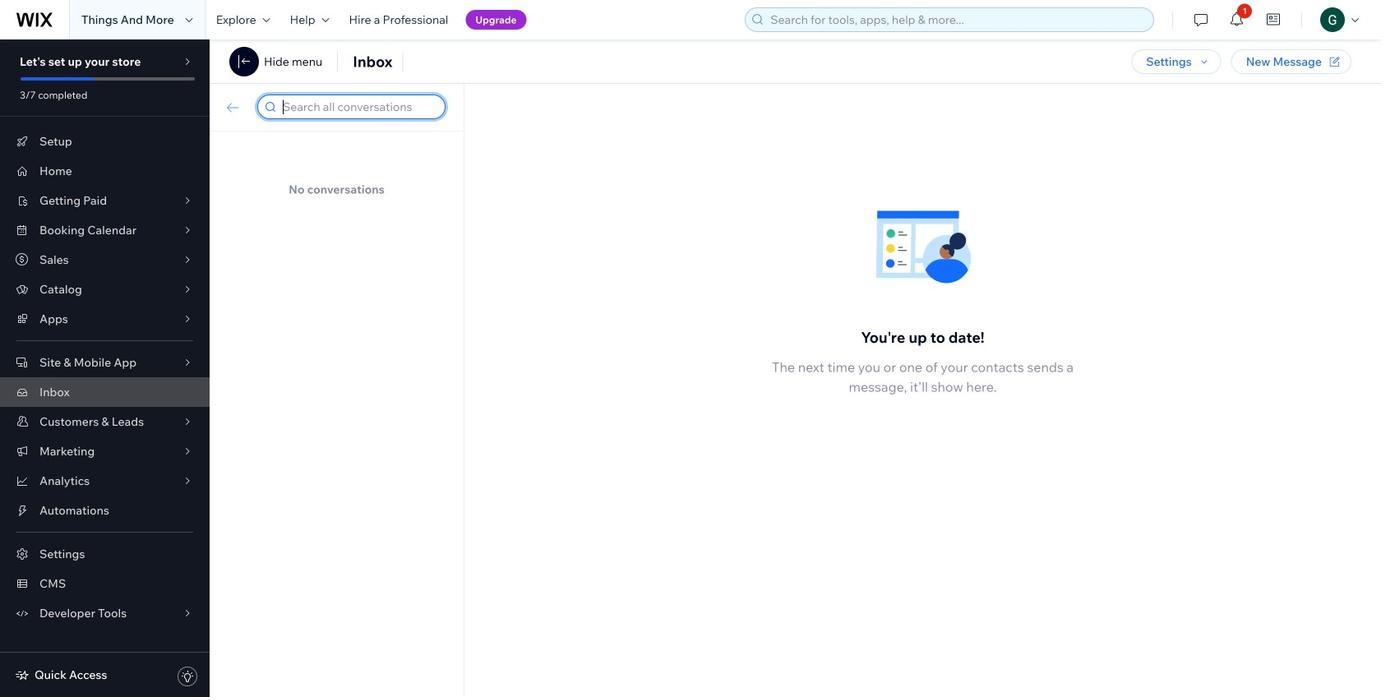 Task type: describe. For each thing, give the bounding box(es) containing it.
Search for tools, apps, help & more... field
[[766, 8, 1149, 31]]

Search all conversations field
[[278, 95, 440, 118]]

sidebar element
[[0, 39, 210, 697]]



Task type: vqa. For each thing, say whether or not it's contained in the screenshot.
Search All Conversations 'Field'
yes



